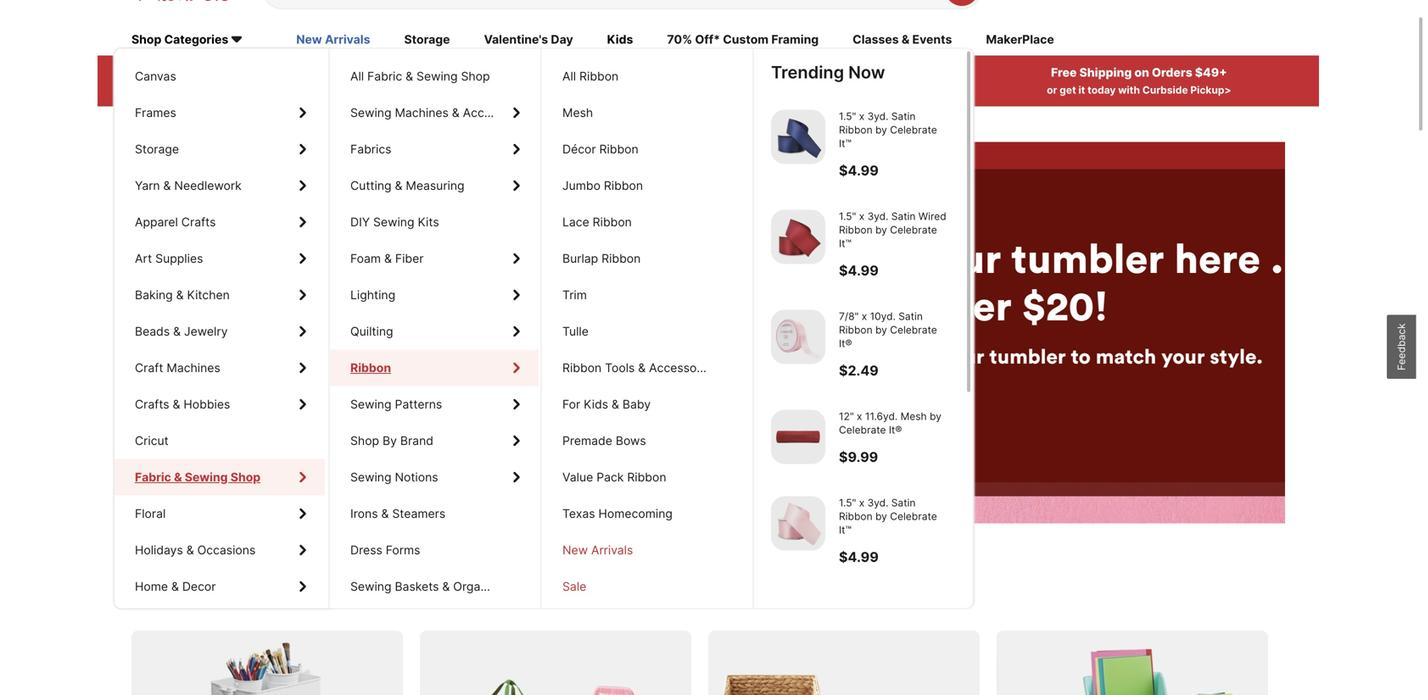 Task type: locate. For each thing, give the bounding box(es) containing it.
hobbies for 70% off* custom framing
[[184, 398, 230, 412]]

0 vertical spatial on
[[1135, 66, 1150, 80]]

fabric & sewing shop link
[[115, 459, 325, 496], [115, 459, 325, 496], [115, 459, 325, 496], [115, 459, 325, 496], [115, 459, 325, 496], [115, 459, 325, 496], [115, 459, 325, 496], [115, 459, 325, 496]]

2 it™ from the top
[[839, 238, 852, 250]]

1 vertical spatial 1.5"
[[839, 210, 856, 223]]

decor for storage
[[182, 580, 216, 594]]

celebrate inside "7/8" x 10yd. satin ribbon by celebrate it®"
[[890, 324, 937, 336]]

jewelry for shop categories
[[184, 325, 228, 339]]

irons
[[350, 507, 378, 521]]

craft machines
[[135, 361, 220, 375], [135, 361, 220, 375], [135, 361, 220, 375], [135, 361, 220, 375], [135, 361, 220, 375], [135, 361, 220, 375], [135, 361, 220, 375], [135, 361, 220, 375]]

occasions
[[197, 543, 256, 558], [197, 543, 256, 558], [197, 543, 256, 558], [197, 543, 256, 558], [197, 543, 256, 558], [197, 543, 256, 558], [197, 543, 256, 558], [197, 543, 256, 558]]

3 it™ from the top
[[839, 524, 852, 537]]

canvas for kids
[[135, 69, 176, 84]]

yarn
[[135, 179, 160, 193], [135, 179, 160, 193], [135, 179, 160, 193], [135, 179, 160, 193], [135, 179, 160, 193], [135, 179, 160, 193], [135, 179, 160, 193], [135, 179, 160, 193]]

sewing baskets & organization link
[[330, 569, 539, 605]]

ribbon right burlap
[[602, 252, 641, 266]]

canvas link
[[115, 58, 325, 95], [115, 58, 325, 95], [115, 58, 325, 95], [115, 58, 325, 95], [115, 58, 325, 95], [115, 58, 325, 95], [115, 58, 325, 95], [115, 58, 325, 95]]

baking & kitchen for shop categories
[[135, 288, 230, 302]]

1.5" x 3yd. satin ribbon by celebrate it™ down 'apply>'
[[839, 110, 937, 150]]

your right the use
[[644, 84, 666, 96]]

mesh down "when"
[[563, 106, 593, 120]]

by right 11.6yd.
[[930, 411, 942, 423]]

new arrivals down texas
[[563, 543, 633, 558]]

sewing inside sewing machines & accessories 'link'
[[350, 106, 392, 120]]

0 horizontal spatial accessories
[[463, 106, 531, 120]]

with right the today
[[1118, 84, 1140, 96]]

fabric & sewing shop for valentine's day
[[135, 470, 258, 485]]

sale link
[[542, 569, 751, 605]]

holidays & occasions for kids
[[135, 543, 256, 558]]

your inside get your tumbler here ... for under $20!
[[807, 233, 895, 284]]

art supplies for kids
[[135, 252, 203, 266]]

cricut
[[135, 434, 169, 448], [135, 434, 169, 448], [135, 434, 169, 448], [135, 434, 169, 448], [135, 434, 169, 448], [135, 434, 169, 448], [135, 434, 169, 448], [135, 434, 169, 448]]

2 3yd. from the top
[[868, 210, 889, 223]]

1 horizontal spatial mesh
[[901, 411, 927, 423]]

home & decor for storage
[[135, 580, 216, 594]]

craft machines for classes & events
[[135, 361, 220, 375]]

0 vertical spatial for
[[727, 280, 782, 332]]

2 horizontal spatial all
[[563, 69, 576, 84]]

baking & kitchen for kids
[[135, 288, 230, 302]]

1 horizontal spatial with
[[1118, 84, 1140, 96]]

tumbler left to
[[883, 344, 959, 370]]

2 vertical spatial $4.99
[[839, 549, 879, 566]]

canvas
[[135, 69, 176, 84], [135, 69, 176, 84], [135, 69, 176, 84], [135, 69, 176, 84], [135, 69, 176, 84], [135, 69, 176, 84], [135, 69, 176, 84], [135, 69, 176, 84]]

new for new arrivals link to the right
[[563, 543, 588, 558]]

satin left "wired"
[[892, 210, 916, 223]]

arrivals up purchases
[[325, 32, 370, 47]]

2 $4.99 from the top
[[839, 263, 879, 279]]

it™ down 'apply>'
[[839, 137, 852, 150]]

1 vertical spatial mesh
[[901, 411, 927, 423]]

3 3yd. from the top
[[868, 497, 889, 509]]

0 horizontal spatial arrivals
[[325, 32, 370, 47]]

ribbon down premade bows 'link'
[[627, 470, 666, 485]]

it™ up under on the top of the page
[[839, 238, 852, 250]]

1 vertical spatial 3yd.
[[868, 210, 889, 223]]

frames for storage
[[135, 106, 176, 120]]

1.5" x 3yd. satin ribbon by celebrate it™ down $9.99
[[839, 497, 937, 537]]

save on creative storage for every space.
[[132, 583, 542, 608]]

$2.49
[[839, 363, 879, 379]]

3yd. for 5th item undefined 'image' from the bottom of the page
[[868, 110, 889, 123]]

canvas link for shop categories
[[115, 58, 325, 95]]

1 vertical spatial it®
[[889, 424, 902, 436]]

ribbon inside "7/8" x 10yd. satin ribbon by celebrate it®"
[[839, 324, 873, 336]]

home & decor for new arrivals
[[135, 580, 216, 594]]

1 vertical spatial new
[[563, 543, 588, 558]]

celebrate
[[890, 124, 937, 136], [890, 224, 937, 236], [890, 324, 937, 336], [839, 424, 886, 436], [890, 511, 937, 523]]

kitchen for valentine's day
[[187, 288, 230, 302]]

jewelry for 70% off* custom framing
[[184, 325, 228, 339]]

value pack ribbon
[[563, 470, 666, 485]]

celebrate for first item undefined 'image' from the bottom
[[890, 511, 937, 523]]

tumblers
[[779, 404, 831, 419]]

art
[[135, 252, 152, 266], [135, 252, 152, 266], [135, 252, 152, 266], [135, 252, 152, 266], [135, 252, 152, 266], [135, 252, 152, 266], [135, 252, 152, 266], [135, 252, 152, 266]]

new up price
[[296, 32, 322, 47]]

0 horizontal spatial new arrivals link
[[296, 31, 370, 50]]

foam
[[350, 252, 381, 266]]

diy sewing kits link
[[330, 204, 539, 241]]

beads & jewelry link for shop categories
[[115, 314, 325, 350]]

ribbon down 7/8"
[[839, 324, 873, 336]]

fabric & sewing shop for kids
[[135, 470, 258, 485]]

all up apply>
[[350, 69, 364, 84]]

0 vertical spatial 1.5" x 3yd. satin ribbon by celebrate it™
[[839, 110, 937, 150]]

...
[[1164, 233, 1204, 284]]

craft for storage
[[135, 361, 163, 375]]

your up 7/8"
[[807, 233, 895, 284]]

it® inside "7/8" x 10yd. satin ribbon by celebrate it®"
[[839, 338, 852, 350]]

baking for kids
[[135, 288, 173, 302]]

it®
[[839, 338, 852, 350], [889, 424, 902, 436]]

beads & jewelry for storage
[[135, 325, 228, 339]]

beads & jewelry
[[135, 325, 228, 339], [135, 325, 228, 339], [135, 325, 228, 339], [135, 325, 228, 339], [135, 325, 228, 339], [135, 325, 228, 339], [135, 325, 228, 339], [135, 325, 228, 339]]

new arrivals up price
[[296, 32, 370, 47]]

1 horizontal spatial for
[[727, 280, 782, 332]]

storage link for shop categories
[[115, 131, 325, 168]]

mesh inside 12" x 11.6yd. mesh by celebrate it®
[[901, 411, 927, 423]]

0 vertical spatial 1.5"
[[839, 110, 856, 123]]

machines for kids
[[167, 361, 220, 375]]

arrivals down the texas homecoming
[[591, 543, 633, 558]]

kitchen for 70% off* custom framing
[[187, 288, 230, 302]]

home & decor link for kids
[[115, 569, 325, 605]]

it™ down $9.99
[[839, 524, 852, 537]]

1 item undefined image from the top
[[771, 110, 826, 164]]

white rolling cart with art supplies image
[[132, 631, 403, 696]]

on inside free shipping on orders $49+ or get it today with curbside pickup>
[[1135, 66, 1150, 80]]

crafts & hobbies
[[135, 398, 230, 412], [135, 398, 230, 412], [135, 398, 230, 412], [135, 398, 230, 412], [135, 398, 230, 412], [135, 398, 230, 412], [135, 398, 230, 412], [135, 398, 230, 412]]

beads & jewelry for classes & events
[[135, 325, 228, 339]]

decor for new arrivals
[[182, 580, 216, 594]]

art supplies for new arrivals
[[135, 252, 203, 266]]

0 horizontal spatial new arrivals
[[296, 32, 370, 47]]

kitchen for shop categories
[[187, 288, 230, 302]]

11.6yd.
[[865, 411, 898, 423]]

valentine's day
[[484, 32, 573, 47]]

1 vertical spatial for
[[382, 583, 410, 608]]

it® down 11.6yd.
[[889, 424, 902, 436]]

shop inside all fabric & sewing shop link
[[461, 69, 490, 84]]

apparel for storage
[[135, 215, 178, 230]]

1 horizontal spatial new
[[563, 543, 588, 558]]

off*
[[695, 32, 720, 47]]

holidays & occasions link
[[115, 532, 325, 569], [115, 532, 325, 569], [115, 532, 325, 569], [115, 532, 325, 569], [115, 532, 325, 569], [115, 532, 325, 569], [115, 532, 325, 569], [115, 532, 325, 569]]

by inside 12" x 11.6yd. mesh by celebrate it®
[[930, 411, 942, 423]]

shop inside shop by brand link
[[350, 434, 379, 448]]

on up curbside
[[1135, 66, 1150, 80]]

1 horizontal spatial new arrivals
[[563, 543, 633, 558]]

shop tumblers button
[[727, 391, 852, 432]]

kids right for
[[584, 398, 608, 412]]

0 horizontal spatial mesh
[[563, 106, 593, 120]]

jewelry
[[184, 325, 228, 339], [184, 325, 228, 339], [184, 325, 228, 339], [184, 325, 228, 339], [184, 325, 228, 339], [184, 325, 228, 339], [184, 325, 228, 339], [184, 325, 228, 339]]

craft machines link for storage
[[115, 350, 325, 386]]

crafts & hobbies link for classes & events
[[115, 386, 325, 423]]

0 horizontal spatial all
[[236, 66, 251, 80]]

beads for valentine's day
[[135, 325, 170, 339]]

fabric & sewing shop link for 70% off* custom framing
[[115, 459, 325, 496]]

crafts & hobbies for shop categories
[[135, 398, 230, 412]]

art for 70% off* custom framing
[[135, 252, 152, 266]]

needlework for shop categories
[[174, 179, 242, 193]]

2 vertical spatial 1.5"
[[839, 497, 856, 509]]

jumbo
[[563, 179, 601, 193]]

crafts & hobbies for storage
[[135, 398, 230, 412]]

crafts & hobbies for 70% off* custom framing
[[135, 398, 230, 412]]

michaels™
[[669, 84, 720, 96]]

1 $4.99 from the top
[[839, 162, 879, 179]]

0 horizontal spatial with
[[189, 84, 211, 96]]

dress forms link
[[330, 532, 539, 569]]

mesh right 11.6yd.
[[901, 411, 927, 423]]

x right 7/8"
[[862, 311, 867, 323]]

70% off* custom framing
[[667, 32, 819, 47]]

daily23us.
[[241, 84, 300, 96]]

dress forms
[[350, 543, 420, 558]]

1 horizontal spatial new arrivals link
[[542, 532, 751, 569]]

tumbler inside get your tumbler here ... for under $20!
[[905, 233, 1058, 284]]

frames link
[[115, 95, 325, 131], [115, 95, 325, 131], [115, 95, 325, 131], [115, 95, 325, 131], [115, 95, 325, 131], [115, 95, 325, 131], [115, 95, 325, 131], [115, 95, 325, 131]]

1 1.5" from the top
[[839, 110, 856, 123]]

yarn for classes & events
[[135, 179, 160, 193]]

by down 10yd.
[[876, 324, 887, 336]]

12"
[[839, 411, 854, 423]]

3yd. inside 1.5" x 3yd. satin wired ribbon by celebrate it™
[[868, 210, 889, 223]]

premade bows link
[[542, 423, 751, 459]]

curbside
[[1143, 84, 1188, 96]]

holidays & occasions for 70% off* custom framing
[[135, 543, 256, 558]]

fabric for valentine's day
[[135, 470, 170, 485]]

fabric & sewing shop link for shop categories
[[115, 459, 325, 496]]

holidays & occasions link for kids
[[115, 532, 325, 569]]

home for storage
[[135, 580, 168, 594]]

0 horizontal spatial for
[[382, 583, 410, 608]]

1 with from the left
[[189, 84, 211, 96]]

0 vertical spatial tumbler
[[905, 233, 1058, 284]]

for kids & baby
[[563, 398, 651, 412]]

2 1.5" from the top
[[839, 210, 856, 223]]

with
[[189, 84, 211, 96], [1118, 84, 1140, 96]]

item undefined image
[[771, 110, 826, 164], [771, 210, 826, 264], [771, 310, 826, 364], [771, 410, 826, 464], [771, 497, 826, 551]]

ribbon up under on the top of the page
[[839, 224, 873, 236]]

2 vertical spatial 3yd.
[[868, 497, 889, 509]]

by for first item undefined 'image' from the bottom
[[876, 511, 887, 523]]

bows
[[616, 434, 646, 448]]

yarn & needlework link for classes & events
[[115, 168, 325, 204]]

holidays for shop categories
[[135, 543, 183, 558]]

sewing patterns link
[[330, 386, 539, 423]]

2 vertical spatial it™
[[839, 524, 852, 537]]

jewelry for storage
[[184, 325, 228, 339]]

hobbies for kids
[[184, 398, 230, 412]]

shop inside shop categories link
[[132, 32, 162, 47]]

shop inside the shop tumblers button
[[747, 404, 776, 419]]

it® down 7/8"
[[839, 338, 852, 350]]

lighting
[[350, 288, 395, 302]]

0 vertical spatial $4.99
[[839, 162, 879, 179]]

3yd. down $9.99
[[868, 497, 889, 509]]

new arrivals link
[[296, 31, 370, 50], [542, 532, 751, 569]]

by up under on the top of the page
[[876, 224, 887, 236]]

3yd. down 'apply>'
[[868, 110, 889, 123]]

art supplies link
[[115, 241, 325, 277], [115, 241, 325, 277], [115, 241, 325, 277], [115, 241, 325, 277], [115, 241, 325, 277], [115, 241, 325, 277], [115, 241, 325, 277], [115, 241, 325, 277]]

brand
[[400, 434, 434, 448]]

baking for classes & events
[[135, 288, 173, 302]]

organization
[[453, 580, 525, 594]]

trending now
[[771, 62, 885, 83]]

tumbler down "wired"
[[905, 233, 1058, 284]]

irons & steamers
[[350, 507, 446, 521]]

x right the '12"'
[[857, 411, 862, 423]]

frames for kids
[[135, 106, 176, 120]]

for up customize at the right
[[727, 280, 782, 332]]

fabric & sewing shop
[[135, 470, 258, 485], [135, 470, 258, 485], [135, 470, 258, 485], [135, 470, 258, 485], [135, 470, 258, 485], [135, 470, 258, 485], [135, 470, 258, 485], [135, 470, 261, 485]]

1 vertical spatial tumbler
[[883, 344, 959, 370]]

apply>
[[836, 84, 872, 96]]

accessories for sewing machines & accessories
[[463, 106, 531, 120]]

3 $4.99 from the top
[[839, 549, 879, 566]]

classes
[[853, 32, 899, 47]]

apparel crafts link for kids
[[115, 204, 325, 241]]

all ribbon link
[[542, 58, 751, 95]]

home & decor link for new arrivals
[[115, 569, 325, 605]]

70%
[[667, 32, 692, 47]]

all up "when"
[[563, 69, 576, 84]]

new arrivals link up price
[[296, 31, 370, 50]]

beads & jewelry link
[[115, 314, 325, 350], [115, 314, 325, 350], [115, 314, 325, 350], [115, 314, 325, 350], [115, 314, 325, 350], [115, 314, 325, 350], [115, 314, 325, 350], [115, 314, 325, 350]]

by
[[383, 434, 397, 448]]

baking
[[135, 288, 173, 302], [135, 288, 173, 302], [135, 288, 173, 302], [135, 288, 173, 302], [135, 288, 173, 302], [135, 288, 173, 302], [135, 288, 173, 302], [135, 288, 173, 302]]

accessories inside 'link'
[[463, 106, 531, 120]]

cricut for classes & events
[[135, 434, 169, 448]]

occasions for classes & events
[[197, 543, 256, 558]]

new up sale
[[563, 543, 588, 558]]

1 vertical spatial 1.5" x 3yd. satin ribbon by celebrate it™
[[839, 497, 937, 537]]

by inside "7/8" x 10yd. satin ribbon by celebrate it®"
[[876, 324, 887, 336]]

0 horizontal spatial it®
[[839, 338, 852, 350]]

art supplies link for valentine's day
[[115, 241, 325, 277]]

$49+
[[1195, 66, 1227, 80]]

all for all ribbon
[[563, 69, 576, 84]]

holidays for valentine's day
[[135, 543, 183, 558]]

supplies for kids
[[155, 252, 203, 266]]

x inside "7/8" x 10yd. satin ribbon by celebrate it®"
[[862, 311, 867, 323]]

1 horizontal spatial it®
[[889, 424, 902, 436]]

décor ribbon
[[563, 142, 639, 157]]

style.
[[1103, 344, 1156, 370]]

1 vertical spatial it™
[[839, 238, 852, 250]]

art supplies for storage
[[135, 252, 203, 266]]

price
[[302, 66, 332, 80]]

fabric & sewing shop for new arrivals
[[135, 470, 258, 485]]

3yd. for 4th item undefined 'image' from the bottom of the page
[[868, 210, 889, 223]]

with down 20%
[[189, 84, 211, 96]]

burlap
[[563, 252, 598, 266]]

canvas for shop categories
[[135, 69, 176, 84]]

2 with from the left
[[1118, 84, 1140, 96]]

customize
[[727, 344, 829, 370]]

cutting & measuring
[[350, 179, 465, 193]]

3 1.5" from the top
[[839, 497, 856, 509]]

frames for 70% off* custom framing
[[135, 106, 176, 120]]

accessories up for kids & baby link
[[649, 361, 717, 375]]

2 item undefined image from the top
[[771, 210, 826, 264]]

satin right 10yd.
[[899, 311, 923, 323]]

3yd. left "wired"
[[868, 210, 889, 223]]

supplies for storage
[[155, 252, 203, 266]]

apparel crafts link
[[115, 204, 325, 241], [115, 204, 325, 241], [115, 204, 325, 241], [115, 204, 325, 241], [115, 204, 325, 241], [115, 204, 325, 241], [115, 204, 325, 241], [115, 204, 325, 241]]

holidays & occasions
[[135, 543, 256, 558], [135, 543, 256, 558], [135, 543, 256, 558], [135, 543, 256, 558], [135, 543, 256, 558], [135, 543, 256, 558], [135, 543, 256, 558], [135, 543, 256, 558]]

celebrate inside 12" x 11.6yd. mesh by celebrate it®
[[839, 424, 886, 436]]

for down forms
[[382, 583, 410, 608]]

storage link for kids
[[115, 131, 325, 168]]

your left style.
[[1055, 344, 1098, 370]]

0 vertical spatial new arrivals
[[296, 32, 370, 47]]

accessories
[[463, 106, 531, 120], [649, 361, 717, 375]]

machines for classes & events
[[167, 361, 220, 375]]

1 1.5" x 3yd. satin ribbon by celebrate it™ from the top
[[839, 110, 937, 150]]

cricut link for storage
[[115, 423, 325, 459]]

1 horizontal spatial accessories
[[649, 361, 717, 375]]

home for new arrivals
[[135, 580, 168, 594]]

burlap ribbon
[[563, 252, 641, 266]]

0 vertical spatial 3yd.
[[868, 110, 889, 123]]

1 it™ from the top
[[839, 137, 852, 150]]

day
[[551, 32, 573, 47]]

get
[[727, 233, 797, 284]]

fiber
[[395, 252, 424, 266]]

frames for shop categories
[[135, 106, 176, 120]]

categories
[[164, 32, 228, 47]]

1 vertical spatial kids
[[584, 398, 608, 412]]

craft machines link for kids
[[115, 350, 325, 386]]

satin inside "7/8" x 10yd. satin ribbon by celebrate it®"
[[899, 311, 923, 323]]

sewing machines & accessories
[[350, 106, 531, 120]]

1 horizontal spatial all
[[350, 69, 364, 84]]

beads & jewelry for 70% off* custom framing
[[135, 325, 228, 339]]

classes & events link
[[853, 31, 952, 50]]

0 vertical spatial accessories
[[463, 106, 531, 120]]

1 vertical spatial new arrivals
[[563, 543, 633, 558]]

1 vertical spatial $4.99
[[839, 263, 879, 279]]

1 vertical spatial new arrivals link
[[542, 532, 751, 569]]

1 3yd. from the top
[[868, 110, 889, 123]]

on right save at bottom
[[185, 583, 210, 608]]

1.5" inside 1.5" x 3yd. satin wired ribbon by celebrate it™
[[839, 210, 856, 223]]

needlework for kids
[[174, 179, 242, 193]]

0 vertical spatial mesh
[[563, 106, 593, 120]]

beads & jewelry link for storage
[[115, 314, 325, 350]]

0 vertical spatial arrivals
[[325, 32, 370, 47]]

by down $9.99
[[876, 511, 887, 523]]

by down now
[[876, 124, 887, 136]]

sewing
[[417, 69, 458, 84], [350, 106, 392, 120], [373, 215, 414, 230], [350, 398, 392, 412], [184, 470, 225, 485], [184, 470, 225, 485], [184, 470, 225, 485], [184, 470, 225, 485], [184, 470, 225, 485], [184, 470, 225, 485], [184, 470, 225, 485], [185, 470, 228, 485], [350, 470, 392, 485], [350, 580, 392, 594]]

new arrivals link down homecoming
[[542, 532, 751, 569]]

1 vertical spatial accessories
[[649, 361, 717, 375]]

ribbon down $9.99
[[839, 511, 873, 523]]

canvas link for storage
[[115, 58, 325, 95]]

1 horizontal spatial on
[[1135, 66, 1150, 80]]

ribbon right jumbo
[[604, 179, 643, 193]]

kids up the all ribbon link
[[607, 32, 633, 47]]

0 vertical spatial new
[[296, 32, 322, 47]]

ribbon tools & accessories link
[[542, 350, 751, 386]]

apparel for 70% off* custom framing
[[135, 215, 178, 230]]

celebrate for third item undefined 'image' from the top
[[890, 324, 937, 336]]

1 vertical spatial arrivals
[[591, 543, 633, 558]]

0 vertical spatial it®
[[839, 338, 852, 350]]

floral for kids
[[135, 507, 166, 521]]

home & decor for 70% off* custom framing
[[135, 580, 216, 594]]

floral
[[135, 507, 166, 521], [135, 507, 166, 521], [135, 507, 166, 521], [135, 507, 166, 521], [135, 507, 166, 521], [135, 507, 166, 521], [135, 507, 166, 521], [135, 507, 166, 521]]

1 horizontal spatial arrivals
[[591, 543, 633, 558]]

0 horizontal spatial on
[[185, 583, 210, 608]]

x left "wired"
[[859, 210, 865, 223]]

0 horizontal spatial new
[[296, 32, 322, 47]]

all right off at the left top of page
[[236, 66, 251, 80]]

your inside earn 9% in rewards when you use your michaels™ credit card.³ details & apply>
[[644, 84, 666, 96]]

3yd. for first item undefined 'image' from the bottom
[[868, 497, 889, 509]]

holidays for storage
[[135, 543, 183, 558]]

diy
[[350, 215, 370, 230]]

baking & kitchen link
[[115, 277, 325, 314], [115, 277, 325, 314], [115, 277, 325, 314], [115, 277, 325, 314], [115, 277, 325, 314], [115, 277, 325, 314], [115, 277, 325, 314], [115, 277, 325, 314]]

blue, pink, and purple tumblers on red background image
[[693, 142, 1425, 524]]

0 vertical spatial it™
[[839, 137, 852, 150]]

home & decor for shop categories
[[135, 580, 216, 594]]

accessories down all fabric & sewing shop link
[[463, 106, 531, 120]]



Task type: describe. For each thing, give the bounding box(es) containing it.
lace ribbon link
[[542, 204, 751, 241]]

notions
[[395, 470, 438, 485]]

occasions for kids
[[197, 543, 256, 558]]

three water hyacinth baskets in white, brown and tan image
[[708, 631, 980, 696]]

for inside get your tumbler here ... for under $20!
[[727, 280, 782, 332]]

yarn & needlework for new arrivals
[[135, 179, 242, 193]]

ribbon down 'apply>'
[[839, 124, 873, 136]]

craft machines for storage
[[135, 361, 220, 375]]

0 vertical spatial new arrivals link
[[296, 31, 370, 50]]

use
[[623, 84, 641, 96]]

décor ribbon link
[[542, 131, 751, 168]]

ribbon down tulle
[[563, 361, 602, 375]]

shop by brand
[[350, 434, 434, 448]]

regular
[[254, 66, 299, 80]]

space.
[[475, 583, 542, 608]]

storage
[[300, 583, 377, 608]]

texas
[[563, 507, 595, 521]]

0 vertical spatial kids
[[607, 32, 633, 47]]

machines for shop categories
[[167, 361, 220, 375]]

baking for 70% off* custom framing
[[135, 288, 173, 302]]

fabric for kids
[[135, 470, 170, 485]]

fabric & sewing shop for storage
[[135, 470, 258, 485]]

crafts & hobbies link for shop categories
[[115, 386, 325, 423]]

1.5" for 4th item undefined 'image' from the bottom of the page
[[839, 210, 856, 223]]

satin down 12" x 11.6yd. mesh by celebrate it®
[[892, 497, 916, 509]]

apparel crafts for valentine's day
[[135, 215, 216, 230]]

holidays for kids
[[135, 543, 183, 558]]

2 1.5" x 3yd. satin ribbon by celebrate it™ from the top
[[839, 497, 937, 537]]

card.³
[[756, 84, 787, 96]]

foam & fiber link
[[330, 241, 539, 277]]

holidays & occasions link for classes & events
[[115, 532, 325, 569]]

details
[[789, 84, 824, 96]]

get your tumbler here ... for under $20!
[[727, 233, 1204, 332]]

under
[[792, 280, 905, 332]]

exclusions
[[303, 84, 356, 96]]

lace
[[563, 215, 589, 230]]

frames for new arrivals
[[135, 106, 176, 120]]

ribbon right the lace
[[593, 215, 632, 230]]

yarn for shop categories
[[135, 179, 160, 193]]

baking & kitchen link for kids
[[115, 277, 325, 314]]

every
[[415, 583, 471, 608]]

storage link for 70% off* custom framing
[[115, 131, 325, 168]]

it® inside 12" x 11.6yd. mesh by celebrate it®
[[889, 424, 902, 436]]

by inside 1.5" x 3yd. satin wired ribbon by celebrate it™
[[876, 224, 887, 236]]

3 item undefined image from the top
[[771, 310, 826, 364]]

with inside free shipping on orders $49+ or get it today with curbside pickup>
[[1118, 84, 1140, 96]]

floral for new arrivals
[[135, 507, 166, 521]]

x down 'apply>'
[[859, 110, 865, 123]]

ribbon down quilting
[[350, 361, 391, 375]]

crafts & hobbies for kids
[[135, 398, 230, 412]]

kitchen for storage
[[187, 288, 230, 302]]

cricut link for valentine's day
[[115, 423, 325, 459]]

jumbo ribbon link
[[542, 168, 751, 204]]

home & decor for classes & events
[[135, 580, 216, 594]]

baking & kitchen link for 70% off* custom framing
[[115, 277, 325, 314]]

to
[[964, 344, 984, 370]]

earn
[[665, 66, 692, 80]]

yarn & needlework link for new arrivals
[[115, 168, 325, 204]]

frames link for 70% off* custom framing
[[115, 95, 325, 131]]

free
[[1051, 66, 1077, 80]]

satin inside 1.5" x 3yd. satin wired ribbon by celebrate it™
[[892, 210, 916, 223]]

hobbies for new arrivals
[[184, 398, 230, 412]]

dress
[[350, 543, 383, 558]]

kids link
[[607, 31, 633, 50]]

yarn for kids
[[135, 179, 160, 193]]

sewing inside sewing patterns link
[[350, 398, 392, 412]]

you
[[602, 84, 621, 96]]

shop categories link
[[132, 31, 262, 50]]

custom
[[723, 32, 769, 47]]

holidays & occasions for classes & events
[[135, 543, 256, 558]]

canvas for classes & events
[[135, 69, 176, 84]]

tulle link
[[542, 314, 751, 350]]

holiday storage containers image
[[420, 631, 691, 696]]

free shipping on orders $49+ or get it today with curbside pickup>
[[1047, 66, 1232, 96]]

1.5" x 3yd. satin wired ribbon by celebrate it™
[[839, 210, 947, 250]]

supplies for classes & events
[[155, 252, 203, 266]]

crafts & hobbies link for new arrivals
[[115, 386, 325, 423]]

baby
[[623, 398, 651, 412]]

yarn & needlework link for valentine's day
[[115, 168, 325, 204]]

home & decor link for valentine's day
[[115, 569, 325, 605]]

sewing machines & accessories link
[[330, 95, 539, 131]]

or
[[1047, 84, 1058, 96]]

craft machines for new arrivals
[[135, 361, 220, 375]]

& inside 'link'
[[452, 106, 460, 120]]

fabric for shop categories
[[135, 470, 170, 485]]

lace ribbon
[[563, 215, 632, 230]]

sewing notions link
[[330, 459, 539, 496]]

home & decor link for shop categories
[[115, 569, 325, 605]]

fabrics link
[[330, 131, 539, 168]]

canvas link for valentine's day
[[115, 58, 325, 95]]

$20!
[[915, 280, 1002, 332]]

baking & kitchen link for storage
[[115, 277, 325, 314]]

home for kids
[[135, 580, 168, 594]]

quilting
[[350, 325, 393, 339]]

ribbon right décor
[[599, 142, 639, 157]]

crafts & hobbies for classes & events
[[135, 398, 230, 412]]

supplies for valentine's day
[[155, 252, 203, 266]]

makerplace
[[986, 32, 1054, 47]]

sewing inside sewing baskets & organization link
[[350, 580, 392, 594]]

satin down classes & events link
[[892, 110, 916, 123]]

floral link for classes & events
[[115, 496, 325, 532]]

all fabric & sewing shop link
[[330, 58, 539, 95]]

in
[[715, 66, 726, 80]]

craft machines link for shop categories
[[115, 350, 325, 386]]

trim link
[[542, 277, 751, 314]]

celebrate inside 1.5" x 3yd. satin wired ribbon by celebrate it™
[[890, 224, 937, 236]]

sewing inside sewing notions link
[[350, 470, 392, 485]]

cricut link for 70% off* custom framing
[[115, 423, 325, 459]]

kitchen for new arrivals
[[187, 288, 230, 302]]

match
[[989, 344, 1050, 370]]

machines for new arrivals
[[167, 361, 220, 375]]

10yd.
[[870, 311, 896, 323]]

premade bows
[[563, 434, 646, 448]]

all ribbon
[[563, 69, 619, 84]]

apparel crafts link for 70% off* custom framing
[[115, 204, 325, 241]]

70% off* custom framing link
[[667, 31, 819, 50]]

shop tumblers
[[747, 404, 831, 419]]

crafts & hobbies link for 70% off* custom framing
[[115, 386, 325, 423]]

art supplies for valentine's day
[[135, 252, 203, 266]]

holidays & occasions for valentine's day
[[135, 543, 256, 558]]

9%
[[694, 66, 712, 80]]

art for new arrivals
[[135, 252, 152, 266]]

5 item undefined image from the top
[[771, 497, 826, 551]]

craft machines for 70% off* custom framing
[[135, 361, 220, 375]]

pack
[[597, 470, 624, 485]]

measuring
[[406, 179, 465, 193]]

with inside 20% off all regular price purchases with code daily23us. exclusions apply>
[[189, 84, 211, 96]]

tools
[[605, 361, 635, 375]]

x inside 12" x 11.6yd. mesh by celebrate it®
[[857, 411, 862, 423]]

cricut for storage
[[135, 434, 169, 448]]

machines inside 'link'
[[395, 106, 449, 120]]

frames for classes & events
[[135, 106, 176, 120]]

baking & kitchen for storage
[[135, 288, 230, 302]]

& inside earn 9% in rewards when you use your michaels™ credit card.³ details & apply>
[[826, 84, 833, 96]]

12" x 11.6yd. mesh by celebrate it®
[[839, 411, 942, 436]]

mesh inside mesh link
[[563, 106, 593, 120]]

x down $9.99
[[859, 497, 865, 509]]

purchases
[[335, 66, 397, 80]]

décor
[[563, 142, 596, 157]]

needlework for storage
[[174, 179, 242, 193]]

ribbon inside 1.5" x 3yd. satin wired ribbon by celebrate it™
[[839, 224, 873, 236]]

beads & jewelry for new arrivals
[[135, 325, 228, 339]]

yarn & needlework link for kids
[[115, 168, 325, 204]]

sewing inside all fabric & sewing shop link
[[417, 69, 458, 84]]

x inside 1.5" x 3yd. satin wired ribbon by celebrate it™
[[859, 210, 865, 223]]

get
[[1060, 84, 1076, 96]]

sewing inside diy sewing kits link
[[373, 215, 414, 230]]

craft for shop categories
[[135, 361, 163, 375]]

ribbon up you
[[580, 69, 619, 84]]

1.5" for first item undefined 'image' from the bottom
[[839, 497, 856, 509]]

rewards
[[728, 66, 780, 80]]

floral link for shop categories
[[115, 496, 325, 532]]

steamers
[[392, 507, 446, 521]]

beads & jewelry link for valentine's day
[[115, 314, 325, 350]]

apparel crafts for 70% off* custom framing
[[135, 215, 216, 230]]

quilting link
[[330, 314, 539, 350]]

baskets
[[395, 580, 439, 594]]

4 item undefined image from the top
[[771, 410, 826, 464]]

yarn & needlework for storage
[[135, 179, 242, 193]]

frames link for classes & events
[[115, 95, 325, 131]]

pickup>
[[1191, 84, 1232, 96]]

cricut link for kids
[[115, 423, 325, 459]]

floral link for kids
[[115, 496, 325, 532]]

cutting & measuring link
[[330, 168, 539, 204]]

it
[[1079, 84, 1085, 96]]

1 vertical spatial on
[[185, 583, 210, 608]]

earn 9% in rewards when you use your michaels™ credit card.³ details & apply>
[[573, 66, 872, 96]]

occasions for shop categories
[[197, 543, 256, 558]]

your down 7/8"
[[834, 344, 878, 370]]

trim
[[563, 288, 587, 302]]

all inside 20% off all regular price purchases with code daily23us. exclusions apply>
[[236, 66, 251, 80]]

code
[[214, 84, 238, 96]]

craft machines link for valentine's day
[[115, 350, 325, 386]]

jewelry for new arrivals
[[184, 325, 228, 339]]

yarn & needlework for 70% off* custom framing
[[135, 179, 242, 193]]

table of valentines day decor image
[[0, 142, 693, 524]]

it™ inside 1.5" x 3yd. satin wired ribbon by celebrate it™
[[839, 238, 852, 250]]

sewing notions
[[350, 470, 438, 485]]

irons & steamers link
[[330, 496, 539, 532]]

ribbon inside 'link'
[[602, 252, 641, 266]]

off
[[214, 66, 233, 80]]

wired
[[919, 210, 947, 223]]

credit
[[722, 84, 753, 96]]

texas homecoming
[[563, 507, 673, 521]]

hobbies for classes & events
[[184, 398, 230, 412]]

premade
[[563, 434, 613, 448]]

crafts & hobbies for new arrivals
[[135, 398, 230, 412]]

$4.99 for first item undefined 'image' from the bottom
[[839, 549, 879, 566]]

colorful plastic storage bins image
[[997, 631, 1268, 696]]

storage link for new arrivals
[[115, 131, 325, 168]]

valentine's day link
[[484, 31, 573, 50]]

7/8"
[[839, 311, 859, 323]]

here
[[1068, 233, 1154, 284]]

cricut link for classes & events
[[115, 423, 325, 459]]

beads & jewelry for kids
[[135, 325, 228, 339]]

holidays for classes & events
[[135, 543, 183, 558]]

orders
[[1152, 66, 1193, 80]]

yarn & needlework link for storage
[[115, 168, 325, 204]]

supplies for new arrivals
[[155, 252, 203, 266]]

customize your tumbler to match your style.
[[727, 344, 1156, 370]]

creative
[[215, 583, 296, 608]]



Task type: vqa. For each thing, say whether or not it's contained in the screenshot.


